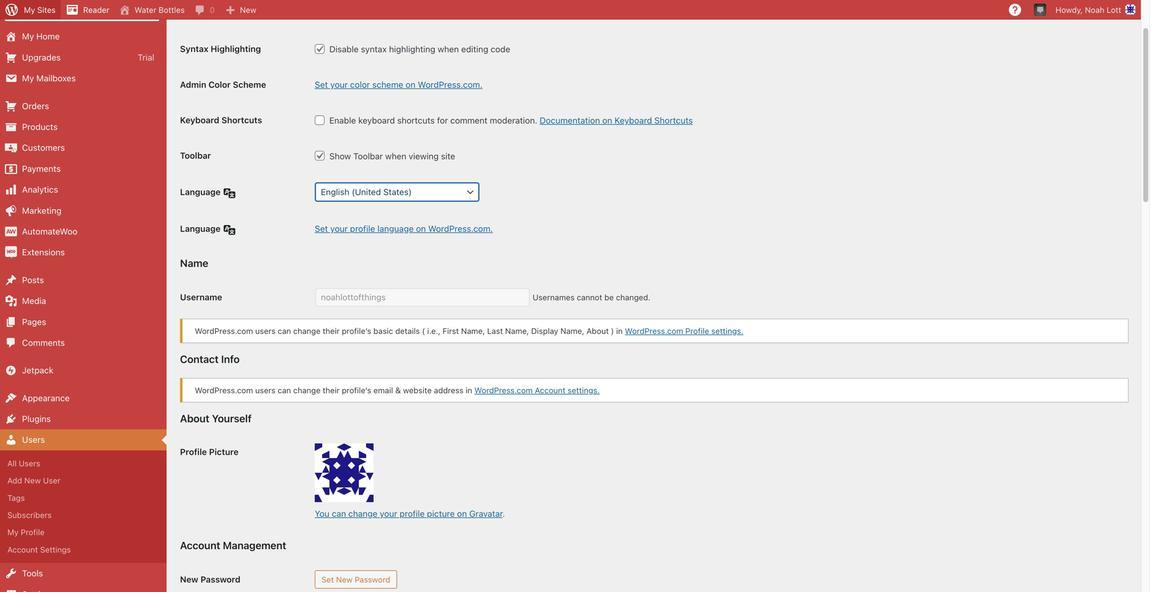 Task type: vqa. For each thing, say whether or not it's contained in the screenshot.


Task type: describe. For each thing, give the bounding box(es) containing it.
3 name, from the left
[[561, 327, 584, 336]]

syntax highlighting
[[180, 44, 261, 54]]

$1
[[140, 5, 148, 13]]

wordpress.com right address
[[474, 386, 533, 395]]

tags
[[7, 494, 25, 503]]

2 toolbar from the left
[[353, 151, 383, 161]]

set new password button
[[315, 571, 397, 589]]

wordpress.com account settings. link
[[474, 386, 600, 395]]

Enable keyboard shortcuts for comment moderation. checkbox
[[315, 115, 325, 125]]

howdy,
[[1056, 5, 1083, 14]]

picture
[[209, 448, 239, 458]]

be
[[605, 293, 614, 302]]

can for email
[[278, 386, 291, 395]]

users link
[[0, 430, 167, 451]]

(
[[422, 327, 425, 336]]

comments
[[22, 338, 65, 348]]

Disable syntax highlighting when editing code checkbox
[[315, 44, 325, 54]]

tags link
[[0, 490, 167, 507]]

marketing
[[22, 206, 62, 216]]

left
[[41, 4, 52, 13]]

14
[[12, 4, 20, 13]]

appearance
[[22, 393, 70, 404]]

wordpress.com up yourself
[[195, 386, 253, 395]]

plugins
[[22, 414, 51, 425]]

products
[[22, 122, 58, 132]]

all users
[[7, 459, 40, 469]]

1 vertical spatial settings.
[[568, 386, 600, 395]]

marketing link
[[0, 200, 167, 221]]

change for email
[[293, 386, 321, 395]]

water bottles link
[[114, 0, 190, 20]]

1 vertical spatial in
[[616, 327, 623, 336]]

wordpress.com. for set your profile language on wordpress.com.
[[428, 224, 493, 234]]

1 name, from the left
[[461, 327, 485, 336]]

my mailboxes
[[22, 73, 76, 83]]

account management
[[180, 540, 286, 552]]

shortcuts
[[397, 116, 435, 126]]

new inside dropdown button
[[336, 576, 353, 585]]

1 horizontal spatial shortcuts
[[655, 116, 693, 126]]

wordpress.com up the info
[[195, 327, 253, 336]]

my home
[[22, 31, 60, 41]]

you
[[315, 509, 330, 519]]

on right documentation
[[602, 116, 612, 126]]

1 horizontal spatial profile
[[400, 509, 425, 519]]

writing
[[451, 9, 477, 19]]

password inside dropdown button
[[355, 576, 390, 585]]

display
[[531, 327, 558, 336]]

basic
[[374, 327, 393, 336]]

yourself
[[212, 413, 252, 425]]

customers
[[22, 143, 65, 153]]

keyboard
[[358, 116, 395, 126]]

automatewoo
[[22, 227, 77, 237]]

your for profile
[[330, 224, 348, 234]]

set your profile language on wordpress.com. link
[[315, 224, 493, 234]]

my for my sites
[[24, 5, 35, 14]]

documentation
[[540, 116, 600, 126]]

wordpress.com profile settings. link
[[625, 327, 744, 336]]

visual editor
[[180, 8, 232, 18]]

disable for disable syntax highlighting when editing code
[[329, 44, 359, 54]]

users for wordpress.com users can change their profile's email & website address in
[[255, 386, 276, 395]]

new password
[[180, 575, 240, 585]]

your for color
[[330, 79, 348, 90]]

lott
[[1107, 5, 1122, 14]]

usernames
[[533, 293, 575, 302]]

their for basic
[[323, 327, 340, 336]]

website
[[403, 386, 432, 395]]

)
[[611, 327, 614, 336]]

show toolbar when viewing site
[[327, 151, 455, 161]]

changed.
[[616, 293, 651, 302]]

username
[[180, 292, 222, 303]]

picture
[[427, 509, 455, 519]]

code
[[491, 44, 510, 54]]

payments link
[[0, 159, 167, 180]]

scheme
[[372, 79, 403, 90]]

site
[[441, 151, 455, 161]]

0 vertical spatial in
[[54, 4, 60, 13]]

2 vertical spatial can
[[332, 509, 346, 519]]

0 horizontal spatial shortcuts
[[222, 115, 262, 125]]

my for my profile
[[7, 528, 19, 538]]

management
[[223, 540, 286, 552]]

color
[[208, 79, 231, 90]]

1 vertical spatial for
[[437, 116, 448, 126]]

reader link
[[61, 0, 114, 20]]

1 horizontal spatial profile
[[180, 448, 207, 458]]

Show Toolbar when viewing site checkbox
[[315, 151, 325, 161]]

customers link
[[0, 138, 167, 159]]

the
[[362, 9, 374, 19]]

set for set your color scheme on wordpress.com.
[[315, 79, 328, 90]]

0 vertical spatial about
[[587, 327, 609, 336]]

2 horizontal spatial account
[[535, 386, 566, 395]]

trial
[[62, 4, 76, 13]]

0 horizontal spatial keyboard
[[180, 115, 219, 125]]

disable the visual editor when writing
[[328, 9, 477, 19]]

home
[[36, 31, 60, 41]]

all
[[7, 459, 17, 469]]

toolbar navigation
[[0, 0, 1141, 22]]

upgrade for $1
[[96, 5, 148, 13]]

last
[[487, 327, 503, 336]]

media link
[[0, 291, 167, 312]]

extensions link
[[0, 242, 167, 263]]

you can change your profile picture on gravatar .
[[315, 509, 505, 519]]

1 language from the top
[[180, 187, 221, 197]]

comment
[[450, 116, 488, 126]]

admin color scheme
[[180, 79, 266, 90]]

upgrades
[[22, 52, 61, 62]]

profile's for basic
[[342, 327, 371, 336]]

2 name, from the left
[[505, 327, 529, 336]]

i.e.,
[[427, 327, 441, 336]]

subscribers
[[7, 511, 52, 520]]

for inside button
[[128, 5, 138, 13]]

address
[[434, 386, 464, 395]]

notification image
[[1036, 4, 1045, 14]]

new inside toolbar navigation
[[240, 5, 256, 14]]

2 vertical spatial when
[[385, 151, 406, 161]]

0 horizontal spatial profile
[[21, 528, 44, 538]]

comments link
[[0, 333, 167, 354]]

1 toolbar from the left
[[180, 151, 211, 161]]

cannot
[[577, 293, 602, 302]]

set your color scheme on wordpress.com. link
[[315, 79, 483, 90]]

0 link
[[190, 0, 220, 20]]

noah
[[1085, 5, 1105, 14]]



Task type: locate. For each thing, give the bounding box(es) containing it.
0 vertical spatial wordpress.com.
[[418, 79, 483, 90]]

0 vertical spatial disable
[[330, 9, 359, 19]]

account for management
[[180, 540, 220, 552]]

profile left the picture
[[400, 509, 425, 519]]

profile left language
[[350, 224, 375, 234]]

their left basic
[[323, 327, 340, 336]]

editing
[[461, 44, 488, 54]]

change for basic
[[293, 327, 321, 336]]

1 horizontal spatial about
[[587, 327, 609, 336]]

orders link
[[0, 96, 167, 117]]

1 horizontal spatial in
[[466, 386, 472, 395]]

2 profile's from the top
[[342, 386, 371, 395]]

usernames cannot be changed.
[[533, 293, 651, 302]]

wordpress.com users can change their profile's email & website address in wordpress.com account settings.
[[195, 386, 600, 395]]

1 their from the top
[[323, 327, 340, 336]]

1 vertical spatial can
[[278, 386, 291, 395]]

1 vertical spatial their
[[323, 386, 340, 395]]

0 vertical spatial users
[[22, 435, 45, 445]]

2 vertical spatial change
[[348, 509, 378, 519]]

language
[[180, 187, 221, 197], [180, 224, 221, 234]]

moderation.
[[490, 116, 537, 126]]

visual
[[180, 8, 205, 18]]

on right scheme
[[406, 79, 416, 90]]

set your color scheme on wordpress.com.
[[315, 79, 483, 90]]

details
[[395, 327, 420, 336]]

new inside "link"
[[24, 477, 41, 486]]

1 vertical spatial when
[[438, 44, 459, 54]]

add
[[7, 477, 22, 486]]

can for basic
[[278, 327, 291, 336]]

in right )
[[616, 327, 623, 336]]

0 horizontal spatial password
[[201, 575, 240, 585]]

0 vertical spatial profile
[[686, 327, 709, 336]]

0 vertical spatial language
[[180, 187, 221, 197]]

1 vertical spatial language
[[180, 224, 221, 234]]

viewing
[[409, 151, 439, 161]]

my sites
[[24, 5, 56, 14]]

about yourself
[[180, 413, 252, 425]]

about left )
[[587, 327, 609, 336]]

pages link
[[0, 312, 167, 333]]

0 horizontal spatial profile
[[350, 224, 375, 234]]

users for wordpress.com users can change their profile's basic details ( i.e., first name, last name, display name, about ) in
[[255, 327, 276, 336]]

my down subscribers
[[7, 528, 19, 538]]

syntax
[[361, 44, 387, 54]]

when right editor
[[427, 9, 448, 19]]

0 vertical spatial their
[[323, 327, 340, 336]]

language
[[378, 224, 414, 234]]

toolbar right show
[[353, 151, 383, 161]]

0 vertical spatial profile's
[[342, 327, 371, 336]]

their left email
[[323, 386, 340, 395]]

reader
[[83, 5, 109, 14]]

1 vertical spatial change
[[293, 386, 321, 395]]

2 horizontal spatial in
[[616, 327, 623, 336]]

in right address
[[466, 386, 472, 395]]

wordpress.com. for set your color scheme on wordpress.com.
[[418, 79, 483, 90]]

.
[[503, 509, 505, 519]]

users down plugins
[[22, 435, 45, 445]]

contact
[[180, 353, 219, 366]]

profile's left email
[[342, 386, 371, 395]]

0 horizontal spatial account
[[7, 546, 38, 555]]

my profile
[[7, 528, 44, 538]]

account down the display
[[535, 386, 566, 395]]

your
[[330, 79, 348, 90], [330, 224, 348, 234], [380, 509, 397, 519]]

enable keyboard shortcuts for comment moderation.
[[327, 116, 540, 126]]

my inside toolbar navigation
[[24, 5, 35, 14]]

1 horizontal spatial password
[[355, 576, 390, 585]]

1 vertical spatial your
[[330, 224, 348, 234]]

pages
[[22, 317, 46, 327]]

account for settings
[[7, 546, 38, 555]]

my profile link
[[0, 524, 167, 542]]

highlighting
[[389, 44, 435, 54]]

profile's for email
[[342, 386, 371, 395]]

1 vertical spatial profile
[[180, 448, 207, 458]]

1 vertical spatial disable
[[329, 44, 359, 54]]

mailboxes
[[36, 73, 76, 83]]

1 horizontal spatial toolbar
[[353, 151, 383, 161]]

tools link
[[0, 564, 167, 585]]

profile
[[350, 224, 375, 234], [400, 509, 425, 519]]

payments
[[22, 164, 61, 174]]

2 horizontal spatial profile
[[686, 327, 709, 336]]

my right 14
[[24, 5, 35, 14]]

0 vertical spatial can
[[278, 327, 291, 336]]

2 vertical spatial in
[[466, 386, 472, 395]]

toolbar down keyboard shortcuts
[[180, 151, 211, 161]]

documentation on keyboard shortcuts link
[[540, 116, 693, 126]]

add new user link
[[0, 473, 167, 490]]

name
[[180, 257, 208, 269]]

new link
[[220, 0, 261, 20]]

profile's left basic
[[342, 327, 371, 336]]

0 vertical spatial users
[[255, 327, 276, 336]]

for left $1
[[128, 5, 138, 13]]

name, left last
[[461, 327, 485, 336]]

about up profile picture
[[180, 413, 209, 425]]

1 vertical spatial users
[[19, 459, 40, 469]]

2 horizontal spatial name,
[[561, 327, 584, 336]]

1 profile's from the top
[[342, 327, 371, 336]]

new
[[240, 5, 256, 14], [24, 477, 41, 486], [180, 575, 198, 585], [336, 576, 353, 585]]

account up new password at the bottom left of page
[[180, 540, 220, 552]]

0 horizontal spatial about
[[180, 413, 209, 425]]

bottles
[[159, 5, 185, 14]]

add new user
[[7, 477, 60, 486]]

0 vertical spatial settings.
[[711, 327, 744, 336]]

wordpress.com down changed.
[[625, 327, 683, 336]]

0 horizontal spatial for
[[128, 5, 138, 13]]

account settings link
[[0, 542, 167, 559]]

name, right the display
[[561, 327, 584, 336]]

1 horizontal spatial name,
[[505, 327, 529, 336]]

1 users from the top
[[255, 327, 276, 336]]

2 vertical spatial your
[[380, 509, 397, 519]]

upgrade for $1 button
[[92, 1, 152, 17]]

1 vertical spatial profile
[[400, 509, 425, 519]]

account down my profile
[[7, 546, 38, 555]]

&
[[395, 386, 401, 395]]

0 vertical spatial your
[[330, 79, 348, 90]]

1 password from the left
[[201, 575, 240, 585]]

Disable the visual editor when writing checkbox
[[315, 8, 325, 18]]

enable
[[329, 116, 356, 126]]

my for my home
[[22, 31, 34, 41]]

upgrade
[[96, 5, 126, 13]]

on
[[406, 79, 416, 90], [602, 116, 612, 126], [416, 224, 426, 234], [457, 509, 467, 519]]

sites
[[37, 5, 56, 14]]

my sites link
[[0, 0, 61, 20]]

visual
[[377, 9, 399, 19]]

jetpack link
[[0, 361, 167, 382]]

jetpack
[[22, 366, 53, 376]]

my down upgrades
[[22, 73, 34, 83]]

0 horizontal spatial settings.
[[568, 386, 600, 395]]

your left language
[[330, 224, 348, 234]]

for left comment
[[437, 116, 448, 126]]

disable
[[330, 9, 359, 19], [329, 44, 359, 54]]

disable right disable syntax highlighting when editing code option
[[329, 44, 359, 54]]

wordpress.com.
[[418, 79, 483, 90], [428, 224, 493, 234]]

1 horizontal spatial keyboard
[[615, 116, 652, 126]]

set
[[315, 79, 328, 90], [315, 224, 328, 234], [322, 576, 334, 585]]

their for email
[[323, 386, 340, 395]]

color
[[350, 79, 370, 90]]

2 language from the top
[[180, 224, 221, 234]]

howdy, noah lott
[[1056, 5, 1122, 14]]

when
[[427, 9, 448, 19], [438, 44, 459, 54], [385, 151, 406, 161]]

your left the picture
[[380, 509, 397, 519]]

set for set your profile language on wordpress.com.
[[315, 224, 328, 234]]

0 horizontal spatial in
[[54, 4, 60, 13]]

their
[[323, 327, 340, 336], [323, 386, 340, 395]]

keyboard shortcuts
[[180, 115, 262, 125]]

1 vertical spatial about
[[180, 413, 209, 425]]

1 horizontal spatial account
[[180, 540, 220, 552]]

toolbar
[[180, 151, 211, 161], [353, 151, 383, 161]]

editor
[[402, 9, 425, 19]]

Username text field
[[315, 288, 530, 307]]

when left editing on the left of page
[[438, 44, 459, 54]]

1 horizontal spatial for
[[437, 116, 448, 126]]

1 vertical spatial profile's
[[342, 386, 371, 395]]

scheme
[[233, 79, 266, 90]]

shortcuts
[[222, 115, 262, 125], [655, 116, 693, 126]]

account inside 'link'
[[7, 546, 38, 555]]

0 vertical spatial profile
[[350, 224, 375, 234]]

my
[[24, 5, 35, 14], [22, 31, 34, 41], [22, 73, 34, 83], [7, 528, 19, 538]]

on right the picture
[[457, 509, 467, 519]]

0 vertical spatial set
[[315, 79, 328, 90]]

info
[[221, 353, 240, 366]]

set inside dropdown button
[[322, 576, 334, 585]]

2 password from the left
[[355, 576, 390, 585]]

my for my mailboxes
[[22, 73, 34, 83]]

0 horizontal spatial toolbar
[[180, 151, 211, 161]]

0 vertical spatial change
[[293, 327, 321, 336]]

0 vertical spatial for
[[128, 5, 138, 13]]

appearance link
[[0, 388, 167, 409]]

water bottles
[[135, 5, 185, 14]]

profile
[[686, 327, 709, 336], [180, 448, 207, 458], [21, 528, 44, 538]]

2 users from the top
[[255, 386, 276, 395]]

when left viewing
[[385, 151, 406, 161]]

disable for disable the visual editor when writing
[[330, 9, 359, 19]]

your left color
[[330, 79, 348, 90]]

my left the home on the left top of page
[[22, 31, 34, 41]]

set for set new password
[[322, 576, 334, 585]]

1 vertical spatial wordpress.com.
[[428, 224, 493, 234]]

tools
[[22, 569, 43, 579]]

extensions
[[22, 248, 65, 258]]

admin
[[180, 79, 206, 90]]

in right left
[[54, 4, 60, 13]]

0 horizontal spatial name,
[[461, 327, 485, 336]]

all users link
[[0, 455, 167, 473]]

name, right last
[[505, 327, 529, 336]]

2 their from the top
[[323, 386, 340, 395]]

disable left the the
[[330, 9, 359, 19]]

0 vertical spatial when
[[427, 9, 448, 19]]

posts link
[[0, 270, 167, 291]]

2 vertical spatial profile
[[21, 528, 44, 538]]

1 horizontal spatial settings.
[[711, 327, 744, 336]]

1 vertical spatial set
[[315, 224, 328, 234]]

2 vertical spatial set
[[322, 576, 334, 585]]

password
[[201, 575, 240, 585], [355, 576, 390, 585]]

first
[[443, 327, 459, 336]]

wordpress.com users can change their profile's basic details ( i.e., first name, last name, display name, about ) in wordpress.com profile settings.
[[195, 327, 744, 336]]

1 vertical spatial users
[[255, 386, 276, 395]]

users right "all"
[[19, 459, 40, 469]]

on right language
[[416, 224, 426, 234]]



